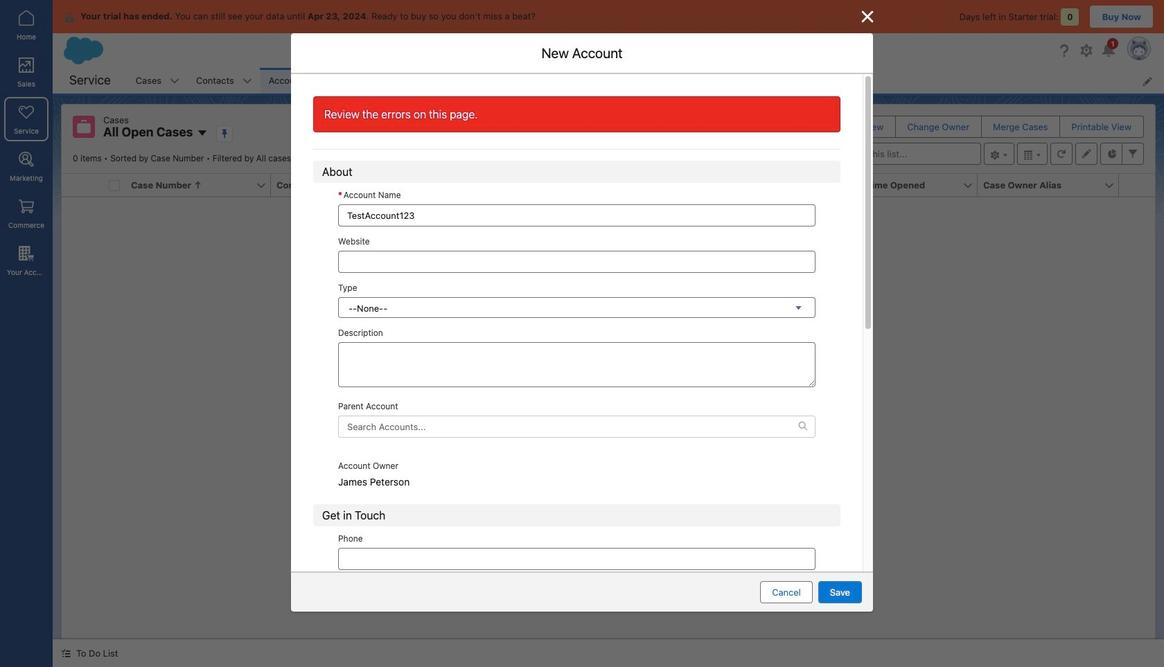 Task type: describe. For each thing, give the bounding box(es) containing it.
select list display image
[[1018, 143, 1048, 165]]

Search All Open Cases list view. search field
[[815, 143, 982, 165]]

action image
[[1119, 174, 1155, 196]]

text default image
[[64, 12, 75, 23]]

status element
[[554, 174, 704, 197]]

all open cases|cases|list view element
[[61, 104, 1156, 640]]

3 list item from the left
[[260, 68, 334, 94]]

priority element
[[695, 174, 845, 197]]

4 list item from the left
[[334, 68, 413, 94]]

1 inverse image from the top
[[860, 8, 876, 25]]

item number element
[[62, 174, 103, 197]]

1 list item from the left
[[127, 68, 188, 94]]



Task type: locate. For each thing, give the bounding box(es) containing it.
subject element
[[412, 174, 562, 197]]

2 list item from the left
[[188, 68, 260, 94]]

2 inverse image from the top
[[860, 59, 876, 76]]

all open cases status
[[73, 153, 414, 164]]

1 vertical spatial text default image
[[61, 649, 71, 659]]

date/time opened element
[[837, 174, 986, 197]]

alert
[[313, 96, 841, 150]]

list
[[127, 68, 1164, 94]]

list item
[[127, 68, 188, 94], [188, 68, 260, 94], [260, 68, 334, 94], [334, 68, 413, 94], [468, 68, 549, 94]]

text default image
[[799, 421, 808, 431], [61, 649, 71, 659]]

1 vertical spatial inverse image
[[860, 59, 876, 76]]

Search Accounts... text field
[[339, 416, 799, 437]]

None url field
[[338, 251, 816, 273]]

None telephone field
[[338, 548, 816, 570]]

list view controls image
[[984, 143, 1015, 165]]

0 horizontal spatial text default image
[[61, 649, 71, 659]]

case number element
[[125, 174, 279, 197]]

case owner alias element
[[978, 174, 1128, 197]]

cell
[[103, 174, 125, 197]]

5 list item from the left
[[468, 68, 549, 94]]

0 vertical spatial inverse image
[[860, 8, 876, 25]]

item number image
[[62, 174, 103, 196]]

None text field
[[338, 342, 816, 387], [320, 411, 844, 433], [338, 342, 816, 387], [320, 411, 844, 433]]

inverse image
[[860, 8, 876, 25], [860, 59, 876, 76]]

contact name element
[[271, 174, 421, 197]]

0 vertical spatial text default image
[[799, 421, 808, 431]]

action element
[[1119, 174, 1155, 197]]

None text field
[[338, 204, 816, 227], [320, 455, 844, 494], [338, 204, 816, 227], [320, 455, 844, 494]]

status
[[436, 323, 781, 490]]

cell inside all open cases|cases|list view element
[[103, 174, 125, 197]]

1 horizontal spatial text default image
[[799, 421, 808, 431]]



Task type: vqa. For each thing, say whether or not it's contained in the screenshot.
fourth list item from the right
yes



